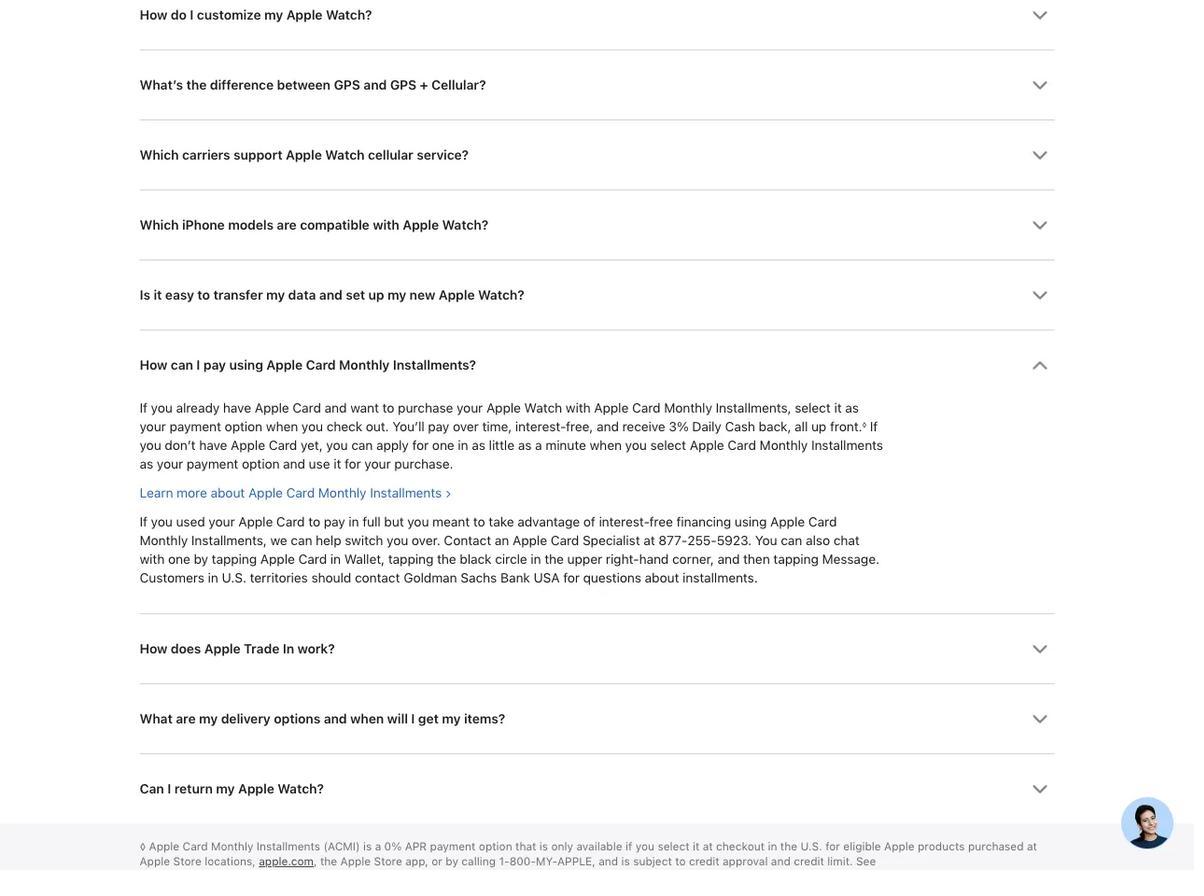 Task type: locate. For each thing, give the bounding box(es) containing it.
1 horizontal spatial tapping
[[388, 552, 433, 567]]

1 horizontal spatial select
[[795, 400, 831, 416]]

little
[[489, 437, 514, 453]]

how for how does apple trade in work?
[[140, 641, 167, 657]]

1 vertical spatial payment
[[186, 456, 238, 472]]

2 vertical spatial for
[[563, 570, 580, 586]]

the up goldman
[[437, 552, 456, 567]]

work?
[[297, 641, 335, 657]]

◊
[[862, 420, 866, 429], [140, 840, 146, 854]]

interest- up a
[[515, 419, 566, 435]]

0 horizontal spatial installments,
[[191, 533, 267, 549]]

list item containing how can i pay using apple card monthly installments?
[[140, 330, 1054, 614]]

payment up more
[[186, 456, 238, 472]]

about down 'hand'
[[645, 570, 679, 586]]

255-
[[687, 533, 717, 549]]

can down out.
[[351, 437, 373, 453]]

tapping up u.s.
[[212, 552, 257, 567]]

1 vertical spatial how
[[140, 357, 167, 373]]

0 vertical spatial about
[[210, 485, 245, 501]]

1 horizontal spatial up
[[811, 419, 826, 435]]

option inside if you don't have apple card yet, you can apply for one in as little as a minute when you select apple card monthly installments as your payment option and use it for your purchase.
[[242, 456, 279, 472]]

◊ apple.com
[[140, 840, 314, 869]]

what's the difference between gps and gps + cellular?
[[140, 77, 486, 93]]

service?
[[417, 147, 469, 163]]

and down 5923.
[[717, 552, 740, 567]]

1 horizontal spatial one
[[432, 437, 454, 453]]

which left the carriers
[[140, 147, 179, 163]]

it right use
[[333, 456, 341, 472]]

iphone
[[182, 217, 225, 233]]

and left the +
[[363, 77, 387, 93]]

have inside if you don't have apple card yet, you can apply for one in as little as a minute when you select apple card monthly installments as your payment option and use it for your purchase.
[[199, 437, 227, 453]]

pay up the help
[[324, 514, 345, 530]]

chevrondown image inside the which iphone models are compatible with apple watch? dropdown button
[[1032, 218, 1048, 234]]

i right can on the bottom of page
[[167, 781, 171, 797]]

0 vertical spatial using
[[229, 357, 263, 373]]

0 horizontal spatial the
[[186, 77, 207, 93]]

0 vertical spatial with
[[373, 217, 399, 233]]

1 how from the top
[[140, 7, 167, 23]]

receive
[[622, 419, 665, 435]]

return
[[174, 781, 213, 797]]

as up learn in the bottom left of the page
[[140, 456, 153, 472]]

1 vertical spatial up
[[811, 419, 826, 435]]

payment down already
[[169, 419, 221, 435]]

pay up already
[[203, 357, 226, 373]]

1 horizontal spatial ◊
[[862, 420, 866, 429]]

i left get
[[411, 711, 415, 727]]

2 which from the top
[[140, 217, 179, 233]]

can i return my apple watch? button
[[140, 755, 1054, 824]]

card left yet,
[[269, 437, 297, 453]]

with inside dropdown button
[[373, 217, 399, 233]]

2 vertical spatial when
[[350, 711, 384, 727]]

with inside the if you already have apple card and want to purchase your apple watch with apple card monthly installments, select it as your payment option when you check out. you'll pay over time, interest-free, and receive 3% daily cash back, all up front. ◊
[[566, 400, 590, 416]]

to up out.
[[382, 400, 394, 416]]

installments down front.
[[811, 437, 883, 453]]

my right return
[[216, 781, 235, 797]]

0 vertical spatial for
[[412, 437, 429, 453]]

1 chevrondown image from the top
[[1032, 8, 1048, 24]]

card up also
[[808, 514, 837, 530]]

2 vertical spatial with
[[140, 552, 165, 567]]

monthly down use
[[318, 485, 366, 501]]

you up yet,
[[301, 419, 323, 435]]

if inside if you don't have apple card yet, you can apply for one in as little as a minute when you select apple card monthly installments as your payment option and use it for your purchase.
[[870, 419, 878, 435]]

tapping
[[212, 552, 257, 567], [388, 552, 433, 567], [773, 552, 819, 567]]

new
[[409, 287, 435, 303]]

chevrondown image inside can i return my apple watch? dropdown button
[[1032, 782, 1048, 798]]

tapping down over.
[[388, 552, 433, 567]]

card down "advantage"
[[550, 533, 579, 549]]

2 chevrondown image from the top
[[1032, 78, 1048, 94]]

set
[[346, 287, 365, 303]]

1 vertical spatial select
[[650, 437, 686, 453]]

1 horizontal spatial gps
[[390, 77, 416, 93]]

how down is
[[140, 357, 167, 373]]

1 vertical spatial option
[[242, 456, 279, 472]]

your
[[456, 400, 483, 416], [140, 419, 166, 435], [157, 456, 183, 472], [364, 456, 391, 472], [208, 514, 235, 530]]

0 horizontal spatial using
[[229, 357, 263, 373]]

0 horizontal spatial when
[[266, 419, 298, 435]]

monthly down back,
[[760, 437, 808, 453]]

chevrondown image inside what's the difference between gps and gps + cellular? dropdown button
[[1032, 78, 1048, 94]]

if down learn in the bottom left of the page
[[140, 514, 147, 530]]

when inside 'dropdown button'
[[350, 711, 384, 727]]

2 vertical spatial how
[[140, 641, 167, 657]]

when
[[266, 419, 298, 435], [590, 437, 622, 453], [350, 711, 384, 727]]

your inside if you used your apple card to pay in full but you meant to take advantage of interest-free financing using apple card monthly installments, we can help switch you over. contact an apple card specialist at 877-255-5923. you can also chat with one by tapping apple card in wallet, tapping the black circle in the upper right-hand corner, and then tapping message. customers in u.s. territories should contact goldman sachs bank usa for questions about installments.
[[208, 514, 235, 530]]

pay
[[203, 357, 226, 373], [428, 419, 449, 435], [324, 514, 345, 530]]

the right what's on the top of the page
[[186, 77, 207, 93]]

2 chevrondown image from the top
[[1032, 712, 1048, 728]]

if
[[140, 400, 147, 416], [870, 419, 878, 435], [140, 514, 147, 530]]

are right models
[[277, 217, 297, 233]]

1 vertical spatial pay
[[428, 419, 449, 435]]

1 vertical spatial for
[[344, 456, 361, 472]]

monthly inside dropdown button
[[339, 357, 390, 373]]

you
[[755, 533, 777, 549]]

your down apply
[[364, 456, 391, 472]]

have right 'don't' at the bottom
[[199, 437, 227, 453]]

1 vertical spatial installments
[[370, 485, 442, 501]]

customize
[[197, 7, 261, 23]]

chevrondown image inside how can i pay using apple card monthly installments? dropdown button
[[1032, 358, 1048, 374]]

with right the compatible
[[373, 217, 399, 233]]

0 vertical spatial watch
[[325, 147, 364, 163]]

1 vertical spatial it
[[834, 400, 842, 416]]

0 horizontal spatial pay
[[203, 357, 226, 373]]

chevrondown image for what are my delivery options and when will i get my items?
[[1032, 712, 1048, 728]]

chevrondown image for watch?
[[1032, 8, 1048, 24]]

watch? down service?
[[442, 217, 488, 233]]

the up usa
[[544, 552, 564, 567]]

select inside if you don't have apple card yet, you can apply for one in as little as a minute when you select apple card monthly installments as your payment option and use it for your purchase.
[[650, 437, 686, 453]]

7 chevrondown image from the top
[[1032, 782, 1048, 798]]

1 vertical spatial chevrondown image
[[1032, 712, 1048, 728]]

0 horizontal spatial ◊
[[140, 840, 146, 854]]

monthly inside the if you already have apple card and want to purchase your apple watch with apple card monthly installments, select it as your payment option when you check out. you'll pay over time, interest-free, and receive 3% daily cash back, all up front. ◊
[[664, 400, 712, 416]]

with up customers
[[140, 552, 165, 567]]

1 vertical spatial installments,
[[191, 533, 267, 549]]

0 horizontal spatial watch
[[325, 147, 364, 163]]

cellular?
[[431, 77, 486, 93]]

payment inside if you don't have apple card yet, you can apply for one in as little as a minute when you select apple card monthly installments as your payment option and use it for your purchase.
[[186, 456, 238, 472]]

in
[[458, 437, 468, 453], [349, 514, 359, 530], [330, 552, 341, 567], [531, 552, 541, 567], [208, 570, 218, 586]]

up right all at the top right of page
[[811, 419, 826, 435]]

0 vertical spatial select
[[795, 400, 831, 416]]

card inside dropdown button
[[306, 357, 336, 373]]

0 horizontal spatial about
[[210, 485, 245, 501]]

in up should
[[330, 552, 341, 567]]

list item
[[140, 330, 1054, 614]]

option inside the if you already have apple card and want to purchase your apple watch with apple card monthly installments, select it as your payment option when you check out. you'll pay over time, interest-free, and receive 3% daily cash back, all up front. ◊
[[225, 419, 262, 435]]

gps left the +
[[390, 77, 416, 93]]

which left iphone
[[140, 217, 179, 233]]

customers
[[140, 570, 204, 586]]

are right what
[[176, 711, 196, 727]]

watch? up what's the difference between gps and gps + cellular?
[[326, 7, 372, 23]]

as up front.
[[845, 400, 859, 416]]

0 vertical spatial one
[[432, 437, 454, 453]]

how left do
[[140, 7, 167, 23]]

which iphone models are compatible with apple watch?
[[140, 217, 488, 233]]

learn more about apple card monthly installments link
[[140, 485, 451, 501]]

how left does
[[140, 641, 167, 657]]

0 horizontal spatial select
[[650, 437, 686, 453]]

your up 'don't' at the bottom
[[140, 419, 166, 435]]

1 gps from the left
[[334, 77, 360, 93]]

when inside if you don't have apple card yet, you can apply for one in as little as a minute when you select apple card monthly installments as your payment option and use it for your purchase.
[[590, 437, 622, 453]]

chevrondown image inside 'what are my delivery options and when will i get my items?' 'dropdown button'
[[1032, 712, 1048, 728]]

2 vertical spatial it
[[333, 456, 341, 472]]

0 horizontal spatial interest-
[[515, 419, 566, 435]]

card down use
[[286, 485, 315, 501]]

one up customers
[[168, 552, 190, 567]]

1 horizontal spatial with
[[373, 217, 399, 233]]

difference
[[210, 77, 274, 93]]

0 vertical spatial pay
[[203, 357, 226, 373]]

if inside if you used your apple card to pay in full but you meant to take advantage of interest-free financing using apple card monthly installments, we can help switch you over. contact an apple card specialist at 877-255-5923. you can also chat with one by tapping apple card in wallet, tapping the black circle in the upper right-hand corner, and then tapping message. customers in u.s. territories should contact goldman sachs bank usa for questions about installments.
[[140, 514, 147, 530]]

0 horizontal spatial tapping
[[212, 552, 257, 567]]

what are my delivery options and when will i get my items?
[[140, 711, 505, 727]]

gps
[[334, 77, 360, 93], [390, 77, 416, 93]]

chevrondown image inside which carriers support apple watch cellular service? dropdown button
[[1032, 148, 1048, 164]]

you down the but
[[387, 533, 408, 549]]

what are my delivery options and when will i get my items? button
[[140, 685, 1054, 754]]

2 horizontal spatial pay
[[428, 419, 449, 435]]

0 horizontal spatial with
[[140, 552, 165, 567]]

3 how from the top
[[140, 641, 167, 657]]

select down 3%
[[650, 437, 686, 453]]

watch?
[[326, 7, 372, 23], [442, 217, 488, 233], [478, 287, 524, 303], [277, 781, 324, 797]]

0 horizontal spatial for
[[344, 456, 361, 472]]

one
[[432, 437, 454, 453], [168, 552, 190, 567]]

installments, inside if you used your apple card to pay in full but you meant to take advantage of interest-free financing using apple card monthly installments, we can help switch you over. contact an apple card specialist at 877-255-5923. you can also chat with one by tapping apple card in wallet, tapping the black circle in the upper right-hand corner, and then tapping message. customers in u.s. territories should contact goldman sachs bank usa for questions about installments.
[[191, 533, 267, 549]]

you left already
[[151, 400, 172, 416]]

you up over.
[[407, 514, 429, 530]]

1 vertical spatial interest-
[[599, 514, 649, 530]]

1 vertical spatial which
[[140, 217, 179, 233]]

0 vertical spatial when
[[266, 419, 298, 435]]

installments, up by
[[191, 533, 267, 549]]

1 horizontal spatial when
[[350, 711, 384, 727]]

watch? down options on the bottom left of the page
[[277, 781, 324, 797]]

pay inside if you used your apple card to pay in full but you meant to take advantage of interest-free financing using apple card monthly installments, we can help switch you over. contact an apple card specialist at 877-255-5923. you can also chat with one by tapping apple card in wallet, tapping the black circle in the upper right-hand corner, and then tapping message. customers in u.s. territories should contact goldman sachs bank usa for questions about installments.
[[324, 514, 345, 530]]

in down over
[[458, 437, 468, 453]]

chevrondown image for apple
[[1032, 218, 1048, 234]]

2 vertical spatial if
[[140, 514, 147, 530]]

1 vertical spatial have
[[199, 437, 227, 453]]

0 vertical spatial chevrondown image
[[1032, 288, 1048, 304]]

full
[[362, 514, 381, 530]]

chevrondown image
[[1032, 8, 1048, 24], [1032, 78, 1048, 94], [1032, 148, 1048, 164], [1032, 218, 1048, 234], [1032, 358, 1048, 374], [1032, 642, 1048, 658], [1032, 782, 1048, 798]]

1 vertical spatial about
[[645, 570, 679, 586]]

2 vertical spatial pay
[[324, 514, 345, 530]]

4 chevrondown image from the top
[[1032, 218, 1048, 234]]

between
[[277, 77, 330, 93]]

wallet,
[[344, 552, 385, 567]]

1 vertical spatial if
[[870, 419, 878, 435]]

how inside how do i customize my apple watch? dropdown button
[[140, 7, 167, 23]]

1 vertical spatial with
[[566, 400, 590, 416]]

0 vertical spatial ◊
[[862, 420, 866, 429]]

3 chevrondown image from the top
[[1032, 148, 1048, 164]]

how inside how can i pay using apple card monthly installments? dropdown button
[[140, 357, 167, 373]]

your right used
[[208, 514, 235, 530]]

have for don't
[[199, 437, 227, 453]]

1 vertical spatial ◊
[[140, 840, 146, 854]]

0 vertical spatial are
[[277, 217, 297, 233]]

contact
[[355, 570, 400, 586]]

using inside how can i pay using apple card monthly installments? dropdown button
[[229, 357, 263, 373]]

sachs
[[460, 570, 497, 586]]

installments, up cash
[[716, 400, 791, 416]]

i inside 'dropdown button'
[[411, 711, 415, 727]]

1 horizontal spatial it
[[333, 456, 341, 472]]

monthly inside if you used your apple card to pay in full but you meant to take advantage of interest-free financing using apple card monthly installments, we can help switch you over. contact an apple card specialist at 877-255-5923. you can also chat with one by tapping apple card in wallet, tapping the black circle in the upper right-hand corner, and then tapping message. customers in u.s. territories should contact goldman sachs bank usa for questions about installments.
[[140, 533, 188, 549]]

have for already
[[223, 400, 251, 416]]

for down upper
[[563, 570, 580, 586]]

chevrondown image for card
[[1032, 358, 1048, 374]]

how can i pay using apple card monthly installments?
[[140, 357, 476, 373]]

what's the difference between gps and gps + cellular? button
[[140, 51, 1054, 120]]

cellular
[[368, 147, 413, 163]]

0 vertical spatial interest-
[[515, 419, 566, 435]]

list containing how do i customize my apple watch?
[[140, 0, 1054, 824]]

0 horizontal spatial one
[[168, 552, 190, 567]]

monthly up 3%
[[664, 400, 712, 416]]

if you don't have apple card yet, you can apply for one in as little as a minute when you select apple card monthly installments as your payment option and use it for your purchase.
[[140, 419, 883, 472]]

0 vertical spatial it
[[154, 287, 162, 303]]

you
[[151, 400, 172, 416], [301, 419, 323, 435], [140, 437, 161, 453], [326, 437, 348, 453], [625, 437, 647, 453], [151, 514, 172, 530], [407, 514, 429, 530], [387, 533, 408, 549]]

chevrondown image
[[1032, 288, 1048, 304], [1032, 712, 1048, 728]]

if inside the if you already have apple card and want to purchase your apple watch with apple card monthly installments, select it as your payment option when you check out. you'll pay over time, interest-free, and receive 3% daily cash back, all up front. ◊
[[140, 400, 147, 416]]

chevrondown image inside is it easy to transfer my data and set up my new apple watch? dropdown button
[[1032, 288, 1048, 304]]

1 vertical spatial when
[[590, 437, 622, 453]]

2 horizontal spatial when
[[590, 437, 622, 453]]

0 horizontal spatial are
[[176, 711, 196, 727]]

for inside if you used your apple card to pay in full but you meant to take advantage of interest-free financing using apple card monthly installments, we can help switch you over. contact an apple card specialist at 877-255-5923. you can also chat with one by tapping apple card in wallet, tapping the black circle in the upper right-hand corner, and then tapping message. customers in u.s. territories should contact goldman sachs bank usa for questions about installments.
[[563, 570, 580, 586]]

1 vertical spatial watch
[[524, 400, 562, 416]]

installments inside if you don't have apple card yet, you can apply for one in as little as a minute when you select apple card monthly installments as your payment option and use it for your purchase.
[[811, 437, 883, 453]]

my left data
[[266, 287, 285, 303]]

0 vertical spatial installments
[[811, 437, 883, 453]]

2 how from the top
[[140, 357, 167, 373]]

list
[[140, 0, 1054, 824]]

0 horizontal spatial up
[[368, 287, 384, 303]]

1 horizontal spatial pay
[[324, 514, 345, 530]]

chevrondown image inside how does apple trade in work? dropdown button
[[1032, 642, 1048, 658]]

1 horizontal spatial using
[[735, 514, 767, 530]]

how
[[140, 7, 167, 23], [140, 357, 167, 373], [140, 641, 167, 657]]

it inside if you don't have apple card yet, you can apply for one in as little as a minute when you select apple card monthly installments as your payment option and use it for your purchase.
[[333, 456, 341, 472]]

interest-
[[515, 419, 566, 435], [599, 514, 649, 530]]

and right options on the bottom left of the page
[[324, 711, 347, 727]]

daily
[[692, 419, 721, 435]]

have inside the if you already have apple card and want to purchase your apple watch with apple card monthly installments, select it as your payment option when you check out. you'll pay over time, interest-free, and receive 3% daily cash back, all up front. ◊
[[223, 400, 251, 416]]

2 horizontal spatial tapping
[[773, 552, 819, 567]]

0 vertical spatial have
[[223, 400, 251, 416]]

chevrondown image inside how do i customize my apple watch? dropdown button
[[1032, 8, 1048, 24]]

i inside dropdown button
[[167, 781, 171, 797]]

hand
[[639, 552, 669, 567]]

◊ right all at the top right of page
[[862, 420, 866, 429]]

specialist
[[582, 533, 640, 549]]

front.
[[830, 419, 862, 435]]

2 horizontal spatial it
[[834, 400, 842, 416]]

can right you
[[781, 533, 802, 549]]

0 vertical spatial which
[[140, 147, 179, 163]]

i up already
[[196, 357, 200, 373]]

payment inside the if you already have apple card and want to purchase your apple watch with apple card monthly installments, select it as your payment option when you check out. you'll pay over time, interest-free, and receive 3% daily cash back, all up front. ◊
[[169, 419, 221, 435]]

5 chevrondown image from the top
[[1032, 358, 1048, 374]]

1 horizontal spatial are
[[277, 217, 297, 233]]

message.
[[822, 552, 879, 567]]

1 which from the top
[[140, 147, 179, 163]]

corner,
[[672, 552, 714, 567]]

6 chevrondown image from the top
[[1032, 642, 1048, 658]]

1 horizontal spatial for
[[412, 437, 429, 453]]

of
[[583, 514, 595, 530]]

interest- up specialist
[[599, 514, 649, 530]]

1 horizontal spatial about
[[645, 570, 679, 586]]

using up you
[[735, 514, 767, 530]]

at
[[643, 533, 655, 549]]

support
[[233, 147, 282, 163]]

2 horizontal spatial with
[[566, 400, 590, 416]]

cash
[[725, 419, 755, 435]]

free
[[649, 514, 673, 530]]

it right is
[[154, 287, 162, 303]]

up right set
[[368, 287, 384, 303]]

how for how can i pay using apple card monthly installments?
[[140, 357, 167, 373]]

my right get
[[442, 711, 461, 727]]

0 vertical spatial if
[[140, 400, 147, 416]]

card up check
[[306, 357, 336, 373]]

watch left the cellular at the left top
[[325, 147, 364, 163]]

monthly up 'want'
[[339, 357, 390, 373]]

use
[[309, 456, 330, 472]]

0 horizontal spatial gps
[[334, 77, 360, 93]]

when left check
[[266, 419, 298, 435]]

can
[[171, 357, 193, 373], [351, 437, 373, 453], [291, 533, 312, 549], [781, 533, 802, 549]]

for
[[412, 437, 429, 453], [344, 456, 361, 472], [563, 570, 580, 586]]

1 chevrondown image from the top
[[1032, 288, 1048, 304]]

1 horizontal spatial installments,
[[716, 400, 791, 416]]

1 horizontal spatial watch
[[524, 400, 562, 416]]

1 vertical spatial are
[[176, 711, 196, 727]]

about right more
[[210, 485, 245, 501]]

1 vertical spatial using
[[735, 514, 767, 530]]

installments, inside the if you already have apple card and want to purchase your apple watch with apple card monthly installments, select it as your payment option when you check out. you'll pay over time, interest-free, and receive 3% daily cash back, all up front. ◊
[[716, 400, 791, 416]]

pay down purchase
[[428, 419, 449, 435]]

1 horizontal spatial interest-
[[599, 514, 649, 530]]

0 vertical spatial up
[[368, 287, 384, 303]]

0 vertical spatial payment
[[169, 419, 221, 435]]

1 vertical spatial one
[[168, 552, 190, 567]]

installments up the but
[[370, 485, 442, 501]]

how inside how does apple trade in work? dropdown button
[[140, 641, 167, 657]]

and right free,
[[596, 419, 619, 435]]

it up front.
[[834, 400, 842, 416]]

select
[[795, 400, 831, 416], [650, 437, 686, 453]]

2 horizontal spatial for
[[563, 570, 580, 586]]

for up purchase.
[[412, 437, 429, 453]]

chevrondown image for gps
[[1032, 78, 1048, 94]]

gps right between
[[334, 77, 360, 93]]

and left use
[[283, 456, 305, 472]]

main content
[[0, 0, 1194, 850]]

interest- inside the if you already have apple card and want to purchase your apple watch with apple card monthly installments, select it as your payment option when you check out. you'll pay over time, interest-free, and receive 3% daily cash back, all up front. ◊
[[515, 419, 566, 435]]

watch inside dropdown button
[[325, 147, 364, 163]]

0 horizontal spatial it
[[154, 287, 162, 303]]

and up check
[[325, 400, 347, 416]]

1 horizontal spatial installments
[[811, 437, 883, 453]]

i
[[190, 7, 194, 23], [196, 357, 200, 373], [411, 711, 415, 727], [167, 781, 171, 797]]

if left already
[[140, 400, 147, 416]]

which carriers support apple watch cellular service?
[[140, 147, 469, 163]]

watch up a
[[524, 400, 562, 416]]

0 vertical spatial how
[[140, 7, 167, 23]]

does
[[171, 641, 201, 657]]

you down check
[[326, 437, 348, 453]]

0 vertical spatial installments,
[[716, 400, 791, 416]]

items?
[[464, 711, 505, 727]]

0 vertical spatial option
[[225, 419, 262, 435]]

◊ down can on the bottom of page
[[140, 840, 146, 854]]

how do i customize my apple watch? button
[[140, 0, 1054, 50]]

payment
[[169, 419, 221, 435], [186, 456, 238, 472]]

with up free,
[[566, 400, 590, 416]]

which for which carriers support apple watch cellular service?
[[140, 147, 179, 163]]

have
[[223, 400, 251, 416], [199, 437, 227, 453]]



Task type: vqa. For each thing, say whether or not it's contained in the screenshot.
left up
yes



Task type: describe. For each thing, give the bounding box(es) containing it.
can inside dropdown button
[[171, 357, 193, 373]]

my inside dropdown button
[[216, 781, 235, 797]]

chevrondown image for service?
[[1032, 148, 1048, 164]]

what
[[140, 711, 172, 727]]

delivery
[[221, 711, 270, 727]]

you'll
[[392, 419, 424, 435]]

one inside if you don't have apple card yet, you can apply for one in as little as a minute when you select apple card monthly installments as your payment option and use it for your purchase.
[[432, 437, 454, 453]]

apply
[[376, 437, 409, 453]]

how can i pay using apple card monthly installments? button
[[140, 331, 1054, 400]]

over.
[[412, 533, 440, 549]]

you down receive
[[625, 437, 647, 453]]

don't
[[165, 437, 196, 453]]

about inside if you used your apple card to pay in full but you meant to take advantage of interest-free financing using apple card monthly installments, we can help switch you over. contact an apple card specialist at 877-255-5923. you can also chat with one by tapping apple card in wallet, tapping the black circle in the upper right-hand corner, and then tapping message. customers in u.s. territories should contact goldman sachs bank usa for questions about installments.
[[645, 570, 679, 586]]

apple.com link
[[259, 855, 314, 869]]

u.s.
[[222, 570, 246, 586]]

contact
[[444, 533, 491, 549]]

one inside if you used your apple card to pay in full but you meant to take advantage of interest-free financing using apple card monthly installments, we can help switch you over. contact an apple card specialist at 877-255-5923. you can also chat with one by tapping apple card in wallet, tapping the black circle in the upper right-hand corner, and then tapping message. customers in u.s. territories should contact goldman sachs bank usa for questions about installments.
[[168, 552, 190, 567]]

should
[[311, 570, 351, 586]]

circle
[[495, 552, 527, 567]]

you left 'don't' at the bottom
[[140, 437, 161, 453]]

to up contact
[[473, 514, 485, 530]]

to up the help
[[308, 514, 320, 530]]

how for how do i customize my apple watch?
[[140, 7, 167, 23]]

watch? inside dropdown button
[[277, 781, 324, 797]]

up inside dropdown button
[[368, 287, 384, 303]]

chat
[[833, 533, 859, 549]]

list item inside main content
[[140, 330, 1054, 614]]

2 tapping from the left
[[388, 552, 433, 567]]

in left u.s.
[[208, 570, 218, 586]]

interest- inside if you used your apple card to pay in full but you meant to take advantage of interest-free financing using apple card monthly installments, we can help switch you over. contact an apple card specialist at 877-255-5923. you can also chat with one by tapping apple card in wallet, tapping the black circle in the upper right-hand corner, and then tapping message. customers in u.s. territories should contact goldman sachs bank usa for questions about installments.
[[599, 514, 649, 530]]

if you already have apple card and want to purchase your apple watch with apple card monthly installments, select it as your payment option when you check out. you'll pay over time, interest-free, and receive 3% daily cash back, all up front. ◊
[[140, 400, 866, 435]]

+
[[420, 77, 428, 93]]

i right do
[[190, 7, 194, 23]]

can
[[140, 781, 164, 797]]

how does apple trade in work?
[[140, 641, 335, 657]]

are inside 'dropdown button'
[[176, 711, 196, 727]]

if for if you used your apple card to pay in full but you meant to take advantage of interest-free financing using apple card monthly installments, we can help switch you over. contact an apple card specialist at 877-255-5923. you can also chat with one by tapping apple card in wallet, tapping the black circle in the upper right-hand corner, and then tapping message. customers in u.s. territories should contact goldman sachs bank usa for questions about installments.
[[140, 514, 147, 530]]

to inside the if you already have apple card and want to purchase your apple watch with apple card monthly installments, select it as your payment option when you check out. you'll pay over time, interest-free, and receive 3% daily cash back, all up front. ◊
[[382, 400, 394, 416]]

help
[[316, 533, 341, 549]]

used
[[176, 514, 205, 530]]

black
[[460, 552, 491, 567]]

out.
[[366, 419, 389, 435]]

in inside if you don't have apple card yet, you can apply for one in as little as a minute when you select apple card monthly installments as your payment option and use it for your purchase.
[[458, 437, 468, 453]]

in up usa
[[531, 552, 541, 567]]

trade
[[244, 641, 279, 657]]

5923.
[[717, 533, 751, 549]]

how do i customize my apple watch?
[[140, 7, 372, 23]]

card down the help
[[298, 552, 327, 567]]

when inside the if you already have apple card and want to purchase your apple watch with apple card monthly installments, select it as your payment option when you check out. you'll pay over time, interest-free, and receive 3% daily cash back, all up front. ◊
[[266, 419, 298, 435]]

and inside if you used your apple card to pay in full but you meant to take advantage of interest-free financing using apple card monthly installments, we can help switch you over. contact an apple card specialist at 877-255-5923. you can also chat with one by tapping apple card in wallet, tapping the black circle in the upper right-hand corner, and then tapping message. customers in u.s. territories should contact goldman sachs bank usa for questions about installments.
[[717, 552, 740, 567]]

as left a
[[518, 437, 531, 453]]

carriers
[[182, 147, 230, 163]]

is
[[140, 287, 150, 303]]

models
[[228, 217, 273, 233]]

then
[[743, 552, 770, 567]]

is it easy to transfer my data and set up my new apple watch? button
[[140, 261, 1054, 330]]

by
[[194, 552, 208, 567]]

watch inside the if you already have apple card and want to purchase your apple watch with apple card monthly installments, select it as your payment option when you check out. you'll pay over time, interest-free, and receive 3% daily cash back, all up front. ◊
[[524, 400, 562, 416]]

1 tapping from the left
[[212, 552, 257, 567]]

do
[[171, 7, 187, 23]]

my right customize
[[264, 7, 283, 23]]

up inside the if you already have apple card and want to purchase your apple watch with apple card monthly installments, select it as your payment option when you check out. you'll pay over time, interest-free, and receive 3% daily cash back, all up front. ◊
[[811, 419, 826, 435]]

installments?
[[393, 357, 476, 373]]

2 horizontal spatial the
[[544, 552, 564, 567]]

using inside if you used your apple card to pay in full but you meant to take advantage of interest-free financing using apple card monthly installments, we can help switch you over. contact an apple card specialist at 877-255-5923. you can also chat with one by tapping apple card in wallet, tapping the black circle in the upper right-hand corner, and then tapping message. customers in u.s. territories should contact goldman sachs bank usa for questions about installments.
[[735, 514, 767, 530]]

financing
[[676, 514, 731, 530]]

◊ inside the ◊ apple.com
[[140, 840, 146, 854]]

can i return my apple watch?
[[140, 781, 324, 797]]

are inside dropdown button
[[277, 217, 297, 233]]

free,
[[566, 419, 593, 435]]

compatible
[[300, 217, 369, 233]]

we
[[270, 533, 287, 549]]

select inside the if you already have apple card and want to purchase your apple watch with apple card monthly installments, select it as your payment option when you check out. you'll pay over time, interest-free, and receive 3% daily cash back, all up front. ◊
[[795, 400, 831, 416]]

can inside if you don't have apple card yet, you can apply for one in as little as a minute when you select apple card monthly installments as your payment option and use it for your purchase.
[[351, 437, 373, 453]]

0 horizontal spatial installments
[[370, 485, 442, 501]]

your down 'don't' at the bottom
[[157, 456, 183, 472]]

pay inside dropdown button
[[203, 357, 226, 373]]

advantage
[[517, 514, 580, 530]]

apple inside dropdown button
[[238, 781, 274, 797]]

it inside dropdown button
[[154, 287, 162, 303]]

how does apple trade in work? button
[[140, 615, 1054, 684]]

can right we
[[291, 533, 312, 549]]

monthly inside if you don't have apple card yet, you can apply for one in as little as a minute when you select apple card monthly installments as your payment option and use it for your purchase.
[[760, 437, 808, 453]]

1 horizontal spatial the
[[437, 552, 456, 567]]

with inside if you used your apple card to pay in full but you meant to take advantage of interest-free financing using apple card monthly installments, we can help switch you over. contact an apple card specialist at 877-255-5923. you can also chat with one by tapping apple card in wallet, tapping the black circle in the upper right-hand corner, and then tapping message. customers in u.s. territories should contact goldman sachs bank usa for questions about installments.
[[140, 552, 165, 567]]

my left new
[[387, 287, 406, 303]]

over
[[453, 419, 479, 435]]

3%
[[669, 419, 689, 435]]

in
[[283, 641, 294, 657]]

which for which iphone models are compatible with apple watch?
[[140, 217, 179, 233]]

transfer
[[213, 287, 263, 303]]

your up over
[[456, 400, 483, 416]]

if for if you already have apple card and want to purchase your apple watch with apple card monthly installments, select it as your payment option when you check out. you'll pay over time, interest-free, and receive 3% daily cash back, all up front. ◊
[[140, 400, 147, 416]]

territories
[[250, 570, 308, 586]]

watch? right new
[[478, 287, 524, 303]]

and inside 'dropdown button'
[[324, 711, 347, 727]]

learn more about apple card monthly installments
[[140, 485, 442, 501]]

but
[[384, 514, 404, 530]]

my left delivery
[[199, 711, 218, 727]]

it inside the if you already have apple card and want to purchase your apple watch with apple card monthly installments, select it as your payment option when you check out. you'll pay over time, interest-free, and receive 3% daily cash back, all up front. ◊
[[834, 400, 842, 416]]

and left set
[[319, 287, 342, 303]]

◊ inside the if you already have apple card and want to purchase your apple watch with apple card monthly installments, select it as your payment option when you check out. you'll pay over time, interest-free, and receive 3% daily cash back, all up front. ◊
[[862, 420, 866, 429]]

get
[[418, 711, 439, 727]]

easy
[[165, 287, 194, 303]]

time,
[[482, 419, 512, 435]]

take
[[489, 514, 514, 530]]

already
[[176, 400, 220, 416]]

as inside the if you already have apple card and want to purchase your apple watch with apple card monthly installments, select it as your payment option when you check out. you'll pay over time, interest-free, and receive 3% daily cash back, all up front. ◊
[[845, 400, 859, 416]]

and inside if you don't have apple card yet, you can apply for one in as little as a minute when you select apple card monthly installments as your payment option and use it for your purchase.
[[283, 456, 305, 472]]

2 gps from the left
[[390, 77, 416, 93]]

options
[[274, 711, 320, 727]]

what's
[[140, 77, 183, 93]]

in left full
[[349, 514, 359, 530]]

installments.
[[682, 570, 758, 586]]

minute
[[545, 437, 586, 453]]

pay inside the if you already have apple card and want to purchase your apple watch with apple card monthly installments, select it as your payment option when you check out. you'll pay over time, interest-free, and receive 3% daily cash back, all up front. ◊
[[428, 419, 449, 435]]

data
[[288, 287, 316, 303]]

which carriers support apple watch cellular service? button
[[140, 121, 1054, 190]]

the inside what's the difference between gps and gps + cellular? dropdown button
[[186, 77, 207, 93]]

to inside dropdown button
[[197, 287, 210, 303]]

chevrondown image for is it easy to transfer my data and set up my new apple watch?
[[1032, 288, 1048, 304]]

usa
[[533, 570, 560, 586]]

3 tapping from the left
[[773, 552, 819, 567]]

card up we
[[276, 514, 305, 530]]

yet,
[[301, 437, 323, 453]]

you left used
[[151, 514, 172, 530]]

card up receive
[[632, 400, 660, 416]]

877-
[[658, 533, 687, 549]]

as down over
[[472, 437, 485, 453]]

want
[[350, 400, 379, 416]]

a
[[535, 437, 542, 453]]

card up yet,
[[292, 400, 321, 416]]

learn
[[140, 485, 173, 501]]

meant
[[432, 514, 470, 530]]

more
[[176, 485, 207, 501]]

main content containing how do i customize my apple watch?
[[0, 0, 1194, 850]]

if for if you don't have apple card yet, you can apply for one in as little as a minute when you select apple card monthly installments as your payment option and use it for your purchase.
[[870, 419, 878, 435]]

card down cash
[[728, 437, 756, 453]]

bank
[[500, 570, 530, 586]]

is it easy to transfer my data and set up my new apple watch?
[[140, 287, 524, 303]]

goldman
[[403, 570, 457, 586]]

an
[[495, 533, 509, 549]]



